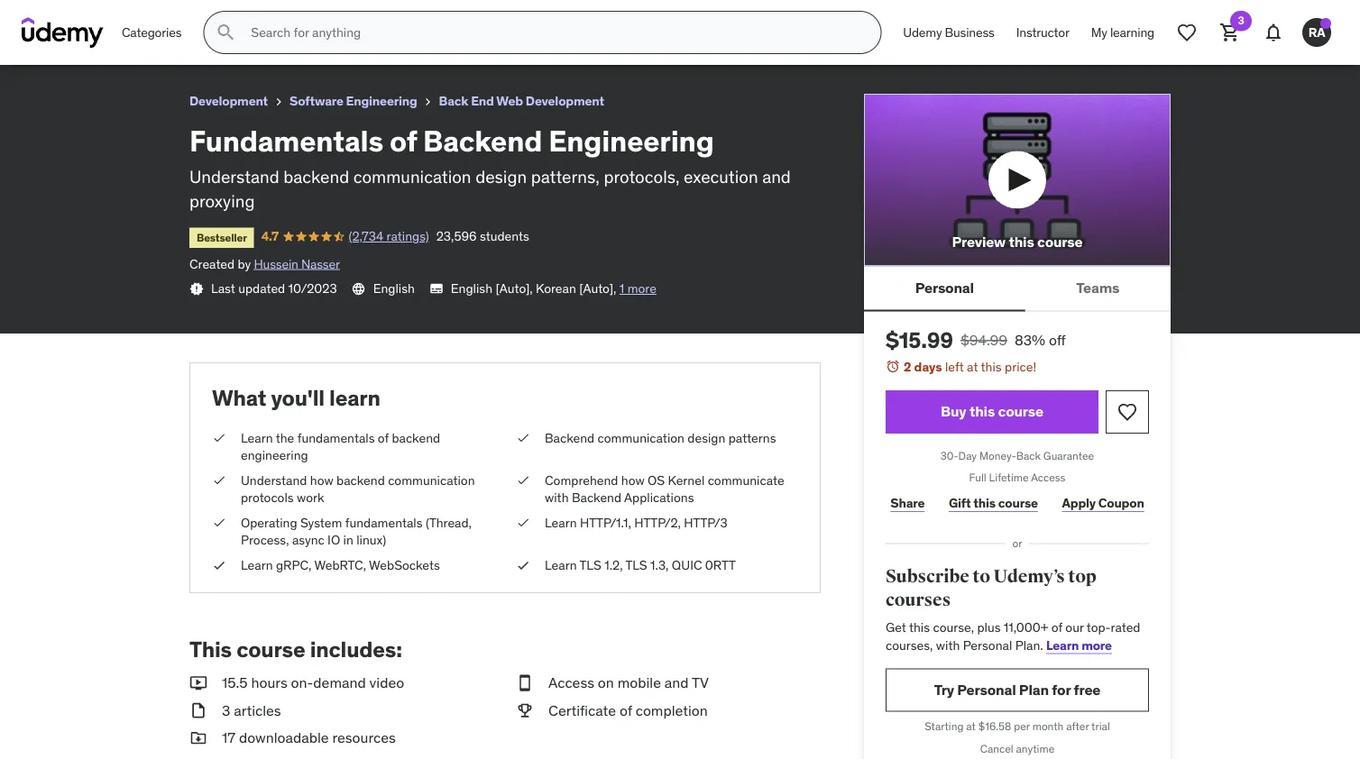 Task type: vqa. For each thing, say whether or not it's contained in the screenshot.
RATINGS) to the left
yes



Task type: locate. For each thing, give the bounding box(es) containing it.
0 horizontal spatial how
[[310, 472, 334, 489]]

tls right the 1.2,
[[626, 557, 648, 574]]

0 horizontal spatial development
[[189, 93, 268, 109]]

23,596 students
[[213, 31, 306, 48], [436, 228, 530, 244]]

access up 'certificate'
[[549, 674, 595, 693]]

of down 'learn'
[[378, 430, 389, 446]]

0 vertical spatial back
[[439, 93, 469, 109]]

2 horizontal spatial engineering
[[549, 123, 714, 159]]

quic
[[672, 557, 702, 574]]

more right 1
[[628, 281, 657, 297]]

backend up understand how backend communication protocols work
[[392, 430, 440, 446]]

students up '[auto], korean'
[[480, 228, 530, 244]]

protocols
[[241, 490, 294, 506]]

small image left "3 articles"
[[189, 701, 208, 721]]

(2,734 ratings) down 'fundamentals of backend engineering'
[[125, 31, 205, 48]]

plus
[[978, 620, 1001, 636]]

access inside 30-day money-back guarantee full lifetime access
[[1031, 471, 1066, 485]]

this right preview
[[1009, 233, 1035, 251]]

backend down end
[[423, 123, 543, 159]]

xsmall image left operating
[[212, 514, 226, 532]]

fundamentals inside learn the fundamentals of backend engineering
[[297, 430, 375, 446]]

at right left at the top of page
[[967, 359, 979, 375]]

small image left 'certificate'
[[516, 701, 534, 721]]

3 left notifications icon
[[1238, 14, 1245, 28]]

1 vertical spatial small image
[[189, 701, 208, 721]]

this right buy
[[970, 403, 995, 421]]

teams
[[1077, 278, 1120, 297]]

0 horizontal spatial english
[[373, 281, 415, 297]]

learn left http/1.1, at the left bottom
[[545, 515, 577, 531]]

try personal plan for free link
[[886, 669, 1150, 713]]

at left $16.58
[[967, 720, 976, 734]]

1 vertical spatial back
[[1017, 449, 1041, 463]]

1 vertical spatial 3
[[222, 702, 230, 720]]

small image left the on on the bottom left
[[516, 674, 534, 694]]

this for buy
[[970, 403, 995, 421]]

course down lifetime
[[999, 495, 1038, 512]]

courses,
[[886, 638, 933, 654]]

price!
[[1005, 359, 1037, 375]]

off
[[1049, 331, 1066, 349]]

personal down 'plus'
[[963, 638, 1013, 654]]

0 horizontal spatial fundamentals
[[14, 8, 113, 26]]

learn left the 1.2,
[[545, 557, 577, 574]]

tab list
[[864, 266, 1171, 312]]

of right udemy image
[[116, 8, 130, 26]]

3
[[1238, 14, 1245, 28], [222, 702, 230, 720]]

xsmall image
[[421, 95, 435, 109], [189, 282, 204, 296], [516, 472, 531, 490], [212, 514, 226, 532], [516, 514, 531, 532], [212, 557, 226, 575]]

1 vertical spatial more
[[1082, 638, 1112, 654]]

2 vertical spatial small image
[[189, 729, 208, 749]]

categories button
[[111, 11, 193, 54]]

1 horizontal spatial back
[[1017, 449, 1041, 463]]

and left tv
[[665, 674, 689, 693]]

course for buy this course
[[998, 403, 1044, 421]]

back up lifetime
[[1017, 449, 1041, 463]]

preview this course
[[952, 233, 1083, 251]]

0 horizontal spatial with
[[545, 490, 569, 506]]

back left end
[[439, 93, 469, 109]]

small image for 3 articles
[[189, 701, 208, 721]]

2 development from the left
[[526, 93, 604, 109]]

personal down preview
[[916, 278, 974, 297]]

0 vertical spatial more
[[628, 281, 657, 297]]

0 horizontal spatial tls
[[580, 557, 602, 574]]

backend inside understand how backend communication protocols work
[[337, 472, 385, 489]]

students right submit search icon
[[256, 31, 306, 48]]

0 vertical spatial students
[[256, 31, 306, 48]]

created
[[189, 256, 235, 272]]

free
[[1074, 681, 1101, 700]]

course up teams
[[1038, 233, 1083, 251]]

$15.99
[[886, 327, 954, 354]]

development down submit search icon
[[189, 93, 268, 109]]

xsmall image
[[272, 95, 286, 109], [212, 429, 226, 447], [516, 429, 531, 447], [212, 472, 226, 490], [516, 557, 531, 575]]

xsmall image left last
[[189, 282, 204, 296]]

back inside back end web development 'link'
[[439, 93, 469, 109]]

1 horizontal spatial (2,734
[[349, 228, 384, 244]]

how left os
[[622, 472, 645, 489]]

1 vertical spatial access
[[549, 674, 595, 693]]

learn the fundamentals of backend engineering
[[241, 430, 440, 464]]

fundamentals down software
[[189, 123, 383, 159]]

0 vertical spatial and
[[763, 166, 791, 188]]

learn down process,
[[241, 557, 273, 574]]

0 horizontal spatial back
[[439, 93, 469, 109]]

small image for 17
[[189, 729, 208, 749]]

completion
[[636, 702, 708, 720]]

fundamentals
[[14, 8, 113, 26], [189, 123, 383, 159]]

of inside get this course, plus 11,000+ of our top-rated courses, with personal plan.
[[1052, 620, 1063, 636]]

1 horizontal spatial 3
[[1238, 14, 1245, 28]]

engineering up development link
[[196, 8, 280, 26]]

23,596 up development link
[[213, 31, 253, 48]]

backend up comprehend at the left bottom
[[545, 430, 595, 446]]

(2,734 down 'fundamentals of backend engineering'
[[125, 31, 160, 48]]

work
[[297, 490, 324, 506]]

fundamentals up linux) at the bottom of page
[[345, 515, 423, 531]]

how inside comprehend how os kernel communicate with backend applications
[[622, 472, 645, 489]]

1 horizontal spatial ratings)
[[387, 228, 429, 244]]

small image for 15.5
[[189, 674, 208, 694]]

1 vertical spatial small image
[[516, 701, 534, 721]]

engineering for fundamentals of backend engineering
[[196, 8, 280, 26]]

backend down comprehend at the left bottom
[[572, 490, 622, 506]]

0 horizontal spatial more
[[628, 281, 657, 297]]

2 how from the left
[[622, 472, 645, 489]]

17 downloadable resources
[[222, 729, 396, 748]]

operating system fundamentals (thread, process, async io in linux)
[[241, 515, 472, 549]]

small image left 17
[[189, 729, 208, 749]]

0 horizontal spatial (2,734
[[125, 31, 160, 48]]

xsmall image for protocols
[[212, 472, 226, 490]]

the
[[276, 430, 294, 446]]

this inside get this course, plus 11,000+ of our top-rated courses, with personal plan.
[[909, 620, 930, 636]]

2 vertical spatial backend
[[337, 472, 385, 489]]

0 horizontal spatial engineering
[[196, 8, 280, 26]]

personal inside get this course, plus 11,000+ of our top-rated courses, with personal plan.
[[963, 638, 1013, 654]]

design left patterns,
[[476, 166, 527, 188]]

0 vertical spatial ratings)
[[163, 31, 205, 48]]

(2,734
[[125, 31, 160, 48], [349, 228, 384, 244]]

1 horizontal spatial design
[[688, 430, 726, 446]]

design inside 'fundamentals of backend engineering understand backend communication design patterns, protocols, execution and proxying'
[[476, 166, 527, 188]]

1 horizontal spatial development
[[526, 93, 604, 109]]

get this course, plus 11,000+ of our top-rated courses, with personal plan.
[[886, 620, 1141, 654]]

(2,734 ratings)
[[125, 31, 205, 48], [349, 228, 429, 244]]

ra link
[[1296, 11, 1339, 54]]

1 vertical spatial students
[[480, 228, 530, 244]]

4.7 down 'fundamentals of backend engineering'
[[86, 31, 104, 48]]

course for preview this course
[[1038, 233, 1083, 251]]

1 vertical spatial at
[[967, 720, 976, 734]]

tls left the 1.2,
[[580, 557, 602, 574]]

engineering
[[196, 8, 280, 26], [346, 93, 417, 109], [549, 123, 714, 159]]

(2,734 up course language icon
[[349, 228, 384, 244]]

1 vertical spatial personal
[[963, 638, 1013, 654]]

0 vertical spatial 4.7
[[86, 31, 104, 48]]

23,596 up closed captions icon
[[436, 228, 477, 244]]

23,596 students down 'fundamentals of backend engineering understand backend communication design patterns, protocols, execution and proxying' on the top of page
[[436, 228, 530, 244]]

4.7 up created by hussein nasser on the left top of page
[[261, 228, 279, 244]]

english [auto], korean [auto] , 1 more
[[451, 281, 657, 297]]

2 vertical spatial communication
[[388, 472, 475, 489]]

of left 'our'
[[1052, 620, 1063, 636]]

preview
[[952, 233, 1006, 251]]

1.3,
[[651, 557, 669, 574]]

backend
[[133, 8, 193, 26], [423, 123, 543, 159], [545, 430, 595, 446], [572, 490, 622, 506]]

course up hours
[[237, 636, 305, 663]]

engineering up "protocols,"
[[549, 123, 714, 159]]

3 for 3
[[1238, 14, 1245, 28]]

web
[[497, 93, 523, 109]]

instructor
[[1017, 24, 1070, 40]]

0 horizontal spatial and
[[665, 674, 689, 693]]

0 vertical spatial 3
[[1238, 14, 1245, 28]]

resources
[[332, 729, 396, 748]]

0 vertical spatial access
[[1031, 471, 1066, 485]]

of
[[116, 8, 130, 26], [390, 123, 417, 159], [378, 430, 389, 446], [1052, 620, 1063, 636], [620, 702, 632, 720]]

demand
[[313, 674, 366, 693]]

teams button
[[1026, 266, 1171, 310]]

ratings)
[[163, 31, 205, 48], [387, 228, 429, 244]]

this right gift in the bottom of the page
[[974, 495, 996, 512]]

fundamentals for fundamentals of backend engineering understand backend communication design patterns, protocols, execution and proxying
[[189, 123, 383, 159]]

english right course language icon
[[373, 281, 415, 297]]

anytime
[[1016, 743, 1055, 757]]

more
[[628, 281, 657, 297], [1082, 638, 1112, 654]]

1 vertical spatial backend
[[392, 430, 440, 446]]

learn down 'our'
[[1047, 638, 1079, 654]]

students
[[256, 31, 306, 48], [480, 228, 530, 244]]

of down software engineering link
[[390, 123, 417, 159]]

xsmall image for backend
[[212, 429, 226, 447]]

0 vertical spatial small image
[[189, 674, 208, 694]]

communication
[[353, 166, 471, 188], [598, 430, 685, 446], [388, 472, 475, 489]]

more down top-
[[1082, 638, 1112, 654]]

small image left '15.5'
[[189, 674, 208, 694]]

2 english from the left
[[451, 281, 493, 297]]

engineering right software
[[346, 93, 417, 109]]

1 vertical spatial 23,596 students
[[436, 228, 530, 244]]

backend down software
[[284, 166, 349, 188]]

1 horizontal spatial and
[[763, 166, 791, 188]]

engineering inside 'fundamentals of backend engineering understand backend communication design patterns, protocols, execution and proxying'
[[549, 123, 714, 159]]

0 vertical spatial bestseller
[[22, 34, 72, 48]]

1 vertical spatial fundamentals
[[189, 123, 383, 159]]

buy this course
[[941, 403, 1044, 421]]

my learning
[[1092, 24, 1155, 40]]

xsmall image left comprehend at the left bottom
[[516, 472, 531, 490]]

small image
[[189, 674, 208, 694], [516, 701, 534, 721], [189, 729, 208, 749]]

tls
[[580, 557, 602, 574], [626, 557, 648, 574]]

backend inside learn the fundamentals of backend engineering
[[392, 430, 440, 446]]

closed captions image
[[429, 282, 444, 296]]

shopping cart with 3 items image
[[1220, 22, 1242, 43]]

fundamentals inside operating system fundamentals (thread, process, async io in linux)
[[345, 515, 423, 531]]

1 horizontal spatial how
[[622, 472, 645, 489]]

1 vertical spatial (2,734 ratings)
[[349, 228, 429, 244]]

0 vertical spatial personal
[[916, 278, 974, 297]]

with down course,
[[936, 638, 960, 654]]

0 horizontal spatial 23,596 students
[[213, 31, 306, 48]]

1 horizontal spatial engineering
[[346, 93, 417, 109]]

fundamentals inside 'fundamentals of backend engineering understand backend communication design patterns, protocols, execution and proxying'
[[189, 123, 383, 159]]

1 horizontal spatial 4.7
[[261, 228, 279, 244]]

0rtt
[[705, 557, 736, 574]]

0 vertical spatial with
[[545, 490, 569, 506]]

1 horizontal spatial tls
[[626, 557, 648, 574]]

fundamentals
[[297, 430, 375, 446], [345, 515, 423, 531]]

learn for learn http/1.1, http/2, http/3
[[545, 515, 577, 531]]

alarm image
[[886, 359, 900, 374]]

engineering
[[241, 447, 308, 464]]

plan.
[[1016, 638, 1044, 654]]

1 horizontal spatial 23,596
[[436, 228, 477, 244]]

of for fundamentals of backend engineering
[[116, 8, 130, 26]]

0 horizontal spatial small image
[[189, 701, 208, 721]]

0 vertical spatial 23,596
[[213, 31, 253, 48]]

patterns
[[729, 430, 776, 446]]

back inside 30-day money-back guarantee full lifetime access
[[1017, 449, 1041, 463]]

0 vertical spatial (2,734 ratings)
[[125, 31, 205, 48]]

this up "courses," at bottom right
[[909, 620, 930, 636]]

(2,734 ratings) up course language icon
[[349, 228, 429, 244]]

1 horizontal spatial access
[[1031, 471, 1066, 485]]

1 horizontal spatial small image
[[516, 674, 534, 694]]

buy this course button
[[886, 391, 1099, 434]]

1 horizontal spatial fundamentals
[[189, 123, 383, 159]]

understand inside 'fundamentals of backend engineering understand backend communication design patterns, protocols, execution and proxying'
[[189, 166, 279, 188]]

how up 'work'
[[310, 472, 334, 489]]

preview this course button
[[864, 94, 1171, 266]]

0 horizontal spatial design
[[476, 166, 527, 188]]

learn inside learn the fundamentals of backend engineering
[[241, 430, 273, 446]]

1 vertical spatial with
[[936, 638, 960, 654]]

1 vertical spatial design
[[688, 430, 726, 446]]

0 horizontal spatial 3
[[222, 702, 230, 720]]

backend
[[284, 166, 349, 188], [392, 430, 440, 446], [337, 472, 385, 489]]

2 vertical spatial engineering
[[549, 123, 714, 159]]

http/2,
[[634, 515, 681, 531]]

how inside understand how backend communication protocols work
[[310, 472, 334, 489]]

1 vertical spatial and
[[665, 674, 689, 693]]

1 how from the left
[[310, 472, 334, 489]]

1 vertical spatial understand
[[241, 472, 307, 489]]

of inside 'fundamentals of backend engineering understand backend communication design patterns, protocols, execution and proxying'
[[390, 123, 417, 159]]

english right closed captions icon
[[451, 281, 493, 297]]

fundamentals for fundamentals of backend engineering
[[14, 8, 113, 26]]

0 horizontal spatial 23,596
[[213, 31, 253, 48]]

rated
[[1111, 620, 1141, 636]]

$16.58
[[979, 720, 1012, 734]]

backend inside 'fundamentals of backend engineering understand backend communication design patterns, protocols, execution and proxying'
[[423, 123, 543, 159]]

1 horizontal spatial bestseller
[[197, 230, 247, 244]]

of down access on mobile and tv
[[620, 702, 632, 720]]

0 vertical spatial engineering
[[196, 8, 280, 26]]

udemy image
[[22, 17, 104, 48]]

0 vertical spatial small image
[[516, 674, 534, 694]]

this for preview
[[1009, 233, 1035, 251]]

fundamentals down 'learn'
[[297, 430, 375, 446]]

0 vertical spatial communication
[[353, 166, 471, 188]]

proxying
[[189, 190, 255, 212]]

understand up "protocols"
[[241, 472, 307, 489]]

my learning link
[[1081, 11, 1166, 54]]

xsmall image for comprehend how os kernel communicate with backend applications
[[516, 472, 531, 490]]

understand inside understand how backend communication protocols work
[[241, 472, 307, 489]]

0 horizontal spatial students
[[256, 31, 306, 48]]

1 vertical spatial fundamentals
[[345, 515, 423, 531]]

with inside comprehend how os kernel communicate with backend applications
[[545, 490, 569, 506]]

how
[[310, 472, 334, 489], [622, 472, 645, 489]]

1 horizontal spatial (2,734 ratings)
[[349, 228, 429, 244]]

patterns,
[[531, 166, 600, 188]]

udemy's
[[994, 566, 1065, 589]]

learn up engineering
[[241, 430, 273, 446]]

0 vertical spatial design
[[476, 166, 527, 188]]

course down price!
[[998, 403, 1044, 421]]

1 horizontal spatial 23,596 students
[[436, 228, 530, 244]]

with
[[545, 490, 569, 506], [936, 638, 960, 654]]

to
[[973, 566, 991, 589]]

created by hussein nasser
[[189, 256, 340, 272]]

understand up proxying
[[189, 166, 279, 188]]

for
[[1052, 681, 1071, 700]]

1 horizontal spatial english
[[451, 281, 493, 297]]

month
[[1033, 720, 1064, 734]]

submit search image
[[215, 22, 237, 43]]

plan
[[1019, 681, 1049, 700]]

1 vertical spatial (2,734
[[349, 228, 384, 244]]

0 vertical spatial backend
[[284, 166, 349, 188]]

back
[[439, 93, 469, 109], [1017, 449, 1041, 463]]

by
[[238, 256, 251, 272]]

small image
[[516, 674, 534, 694], [189, 701, 208, 721]]

1 english from the left
[[373, 281, 415, 297]]

communication inside 'fundamentals of backend engineering understand backend communication design patterns, protocols, execution and proxying'
[[353, 166, 471, 188]]

xsmall image left grpc,
[[212, 557, 226, 575]]

23,596 students up development link
[[213, 31, 306, 48]]

xsmall image left end
[[421, 95, 435, 109]]

0 vertical spatial understand
[[189, 166, 279, 188]]

xsmall image right (thread,
[[516, 514, 531, 532]]

development right "web"
[[526, 93, 604, 109]]

0 vertical spatial fundamentals
[[14, 8, 113, 26]]

fundamentals left categories
[[14, 8, 113, 26]]

0 horizontal spatial (2,734 ratings)
[[125, 31, 205, 48]]

or
[[1013, 537, 1023, 551]]

1 horizontal spatial students
[[480, 228, 530, 244]]

backend down learn the fundamentals of backend engineering
[[337, 472, 385, 489]]

xsmall image for last updated 10/2023
[[189, 282, 204, 296]]

with down comprehend at the left bottom
[[545, 490, 569, 506]]

3 up 17
[[222, 702, 230, 720]]

on
[[598, 674, 614, 693]]

access down guarantee
[[1031, 471, 1066, 485]]

personal up $16.58
[[958, 681, 1016, 700]]

instructor link
[[1006, 11, 1081, 54]]

2 vertical spatial personal
[[958, 681, 1016, 700]]

0 vertical spatial fundamentals
[[297, 430, 375, 446]]

0 horizontal spatial access
[[549, 674, 595, 693]]

small image for access on mobile and tv
[[516, 674, 534, 694]]

xsmall image for 1.3,
[[516, 557, 531, 575]]

1 horizontal spatial with
[[936, 638, 960, 654]]

this down $94.99
[[981, 359, 1002, 375]]

and right execution
[[763, 166, 791, 188]]

learn
[[241, 430, 273, 446], [545, 515, 577, 531], [241, 557, 273, 574], [545, 557, 577, 574], [1047, 638, 1079, 654]]

last updated 10/2023
[[211, 281, 337, 297]]

design left patterns
[[688, 430, 726, 446]]



Task type: describe. For each thing, give the bounding box(es) containing it.
learn for learn more
[[1047, 638, 1079, 654]]

on-
[[291, 674, 313, 693]]

communicate
[[708, 472, 785, 489]]

learn tls 1.2, tls 1.3, quic 0rtt
[[545, 557, 736, 574]]

tv
[[692, 674, 709, 693]]

backend inside 'fundamentals of backend engineering understand backend communication design patterns, protocols, execution and proxying'
[[284, 166, 349, 188]]

starting at $16.58 per month after trial cancel anytime
[[925, 720, 1111, 757]]

lifetime
[[989, 471, 1029, 485]]

3 articles
[[222, 702, 281, 720]]

fundamentals of backend engineering understand backend communication design patterns, protocols, execution and proxying
[[189, 123, 791, 212]]

learn more link
[[1047, 638, 1112, 654]]

mobile
[[618, 674, 661, 693]]

after
[[1067, 720, 1089, 734]]

courses
[[886, 590, 951, 612]]

$94.99
[[961, 331, 1008, 349]]

share button
[[886, 486, 930, 522]]

days
[[915, 359, 943, 375]]

trial
[[1092, 720, 1111, 734]]

udemy business
[[903, 24, 995, 40]]

learning
[[1111, 24, 1155, 40]]

coupon
[[1099, 495, 1145, 512]]

this
[[189, 636, 232, 663]]

and inside 'fundamentals of backend engineering understand backend communication design patterns, protocols, execution and proxying'
[[763, 166, 791, 188]]

of inside learn the fundamentals of backend engineering
[[378, 430, 389, 446]]

os
[[648, 472, 665, 489]]

webrtc,
[[314, 557, 366, 574]]

software engineering link
[[290, 90, 417, 113]]

business
[[945, 24, 995, 40]]

fundamentals for of
[[297, 430, 375, 446]]

learn for learn the fundamentals of backend engineering
[[241, 430, 273, 446]]

0 vertical spatial 23,596 students
[[213, 31, 306, 48]]

0 vertical spatial (2,734
[[125, 31, 160, 48]]

how for understand
[[310, 472, 334, 489]]

1 vertical spatial 23,596
[[436, 228, 477, 244]]

last
[[211, 281, 235, 297]]

full
[[970, 471, 987, 485]]

hussein nasser link
[[254, 256, 340, 272]]

in
[[343, 533, 354, 549]]

communication inside understand how backend communication protocols work
[[388, 472, 475, 489]]

english for english [auto], korean [auto] , 1 more
[[451, 281, 493, 297]]

articles
[[234, 702, 281, 720]]

websockets
[[369, 557, 440, 574]]

software
[[290, 93, 344, 109]]

10/2023
[[288, 281, 337, 297]]

notifications image
[[1263, 22, 1285, 43]]

comprehend how os kernel communicate with backend applications
[[545, 472, 785, 506]]

how for comprehend
[[622, 472, 645, 489]]

wishlist image
[[1117, 401, 1139, 423]]

money-
[[980, 449, 1017, 463]]

apply coupon button
[[1058, 486, 1150, 522]]

tab list containing personal
[[864, 266, 1171, 312]]

fundamentals for (thread,
[[345, 515, 423, 531]]

end
[[471, 93, 494, 109]]

backend communication design patterns
[[545, 430, 776, 446]]

personal inside personal button
[[916, 278, 974, 297]]

get
[[886, 620, 907, 636]]

1
[[620, 281, 625, 297]]

1 vertical spatial 4.7
[[261, 228, 279, 244]]

at inside starting at $16.58 per month after trial cancel anytime
[[967, 720, 976, 734]]

course language image
[[352, 282, 366, 296]]

protocols,
[[604, 166, 680, 188]]

left
[[946, 359, 964, 375]]

0 horizontal spatial 4.7
[[86, 31, 104, 48]]

1 vertical spatial communication
[[598, 430, 685, 446]]

1 vertical spatial engineering
[[346, 93, 417, 109]]

3 for 3 articles
[[222, 702, 230, 720]]

of for certificate of completion
[[620, 702, 632, 720]]

Search for anything text field
[[248, 17, 859, 48]]

applications
[[624, 490, 694, 506]]

top-
[[1087, 620, 1111, 636]]

1 horizontal spatial more
[[1082, 638, 1112, 654]]

1 vertical spatial ratings)
[[387, 228, 429, 244]]

what
[[212, 384, 266, 411]]

2 tls from the left
[[626, 557, 648, 574]]

development link
[[189, 90, 268, 113]]

nasser
[[301, 256, 340, 272]]

http/3
[[684, 515, 728, 531]]

learn
[[329, 384, 381, 411]]

learn for learn grpc, webrtc, websockets
[[241, 557, 273, 574]]

0 vertical spatial at
[[967, 359, 979, 375]]

starting
[[925, 720, 964, 734]]

0 horizontal spatial ratings)
[[163, 31, 205, 48]]

this for gift
[[974, 495, 996, 512]]

$15.99 $94.99 83% off
[[886, 327, 1066, 354]]

back end web development
[[439, 93, 604, 109]]

learn for learn tls 1.2, tls 1.3, quic 0rtt
[[545, 557, 577, 574]]

this for get
[[909, 620, 930, 636]]

includes:
[[310, 636, 402, 663]]

xsmall image for operating system fundamentals (thread, process, async io in linux)
[[212, 514, 226, 532]]

wishlist image
[[1177, 22, 1198, 43]]

(thread,
[[426, 515, 472, 531]]

1 tls from the left
[[580, 557, 602, 574]]

software engineering
[[290, 93, 417, 109]]

0 horizontal spatial bestseller
[[22, 34, 72, 48]]

learn http/1.1, http/2, http/3
[[545, 515, 728, 531]]

course,
[[933, 620, 975, 636]]

personal inside try personal plan for free link
[[958, 681, 1016, 700]]

development inside 'link'
[[526, 93, 604, 109]]

1 development from the left
[[189, 93, 268, 109]]

per
[[1014, 720, 1030, 734]]

of for fundamentals of backend engineering understand backend communication design patterns, protocols, execution and proxying
[[390, 123, 417, 159]]

http/1.1,
[[580, 515, 631, 531]]

xsmall image for learn http/1.1, http/2, http/3
[[516, 514, 531, 532]]

gift this course
[[949, 495, 1038, 512]]

3 link
[[1209, 11, 1252, 54]]

15.5 hours on-demand video
[[222, 674, 404, 693]]

xsmall image for learn grpc, webrtc, websockets
[[212, 557, 226, 575]]

day
[[959, 449, 977, 463]]

apply coupon
[[1063, 495, 1145, 512]]

english for english
[[373, 281, 415, 297]]

process,
[[241, 533, 289, 549]]

course for gift this course
[[999, 495, 1038, 512]]

gift this course link
[[944, 486, 1043, 522]]

personal button
[[864, 266, 1026, 310]]

fundamentals of backend engineering
[[14, 8, 280, 26]]

backend left submit search icon
[[133, 8, 193, 26]]

[auto], korean
[[496, 281, 576, 297]]

execution
[[684, 166, 758, 188]]

gift
[[949, 495, 971, 512]]

io
[[328, 533, 340, 549]]

30-day money-back guarantee full lifetime access
[[941, 449, 1095, 485]]

top
[[1069, 566, 1097, 589]]

udemy
[[903, 24, 942, 40]]

share
[[891, 495, 925, 512]]

async
[[292, 533, 325, 549]]

backend inside comprehend how os kernel communicate with backend applications
[[572, 490, 622, 506]]

small image for certificate
[[516, 701, 534, 721]]

2 days left at this price!
[[904, 359, 1037, 375]]

you have alerts image
[[1321, 18, 1332, 29]]

[auto]
[[579, 281, 614, 297]]

engineering for fundamentals of backend engineering understand backend communication design patterns, protocols, execution and proxying
[[549, 123, 714, 159]]

with inside get this course, plus 11,000+ of our top-rated courses, with personal plan.
[[936, 638, 960, 654]]

hours
[[251, 674, 288, 693]]

try personal plan for free
[[934, 681, 1101, 700]]

1 vertical spatial bestseller
[[197, 230, 247, 244]]



